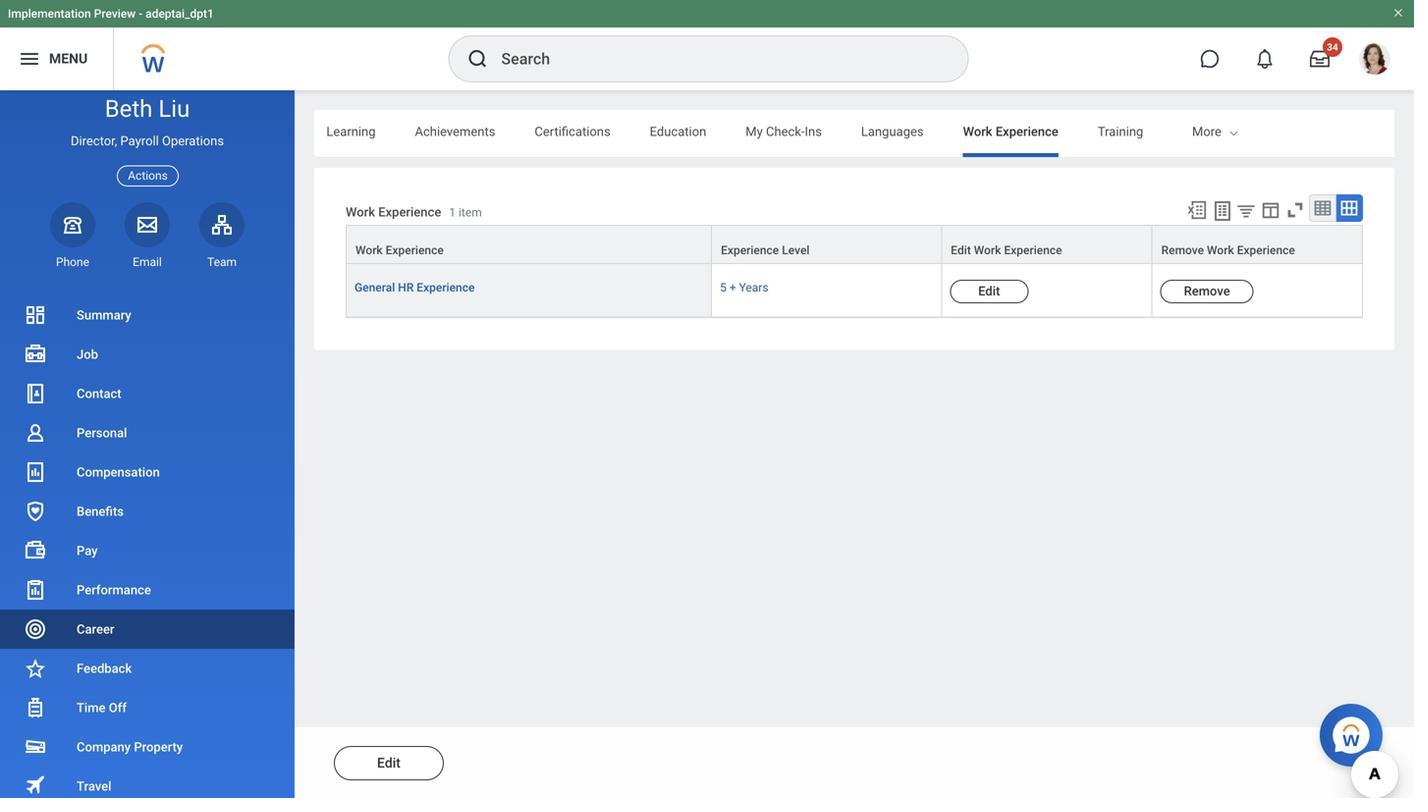 Task type: vqa. For each thing, say whether or not it's contained in the screenshot.
2-3 Levels associated with third 2-3 Levels link
no



Task type: describe. For each thing, give the bounding box(es) containing it.
pay
[[77, 544, 98, 558]]

career image
[[24, 618, 47, 641]]

contact link
[[0, 374, 295, 413]]

remove work experience
[[1161, 244, 1295, 257]]

work experience 1 item
[[346, 205, 482, 219]]

travel
[[77, 779, 111, 794]]

time off
[[77, 701, 127, 715]]

5
[[720, 281, 727, 295]]

beth liu
[[105, 95, 190, 123]]

edit inside popup button
[[951, 244, 971, 257]]

actions button
[[117, 166, 179, 186]]

item
[[459, 206, 482, 219]]

menu banner
[[0, 0, 1414, 90]]

liu
[[158, 95, 190, 123]]

work inside work experience popup button
[[355, 244, 383, 257]]

-
[[139, 7, 142, 21]]

director,
[[71, 134, 117, 148]]

close environment banner image
[[1392, 7, 1404, 19]]

implementation preview -   adeptai_dpt1
[[8, 7, 214, 21]]

company
[[77, 740, 131, 755]]

property
[[134, 740, 183, 755]]

1 vertical spatial edit
[[978, 284, 1000, 298]]

company property
[[77, 740, 183, 755]]

phone button
[[50, 202, 95, 270]]

work inside remove work experience popup button
[[1207, 244, 1234, 257]]

benefits link
[[0, 492, 295, 531]]

general hr experience
[[354, 281, 475, 295]]

experience level button
[[712, 226, 941, 263]]

level
[[782, 244, 810, 257]]

email beth liu element
[[125, 254, 170, 270]]

list containing summary
[[0, 296, 295, 798]]

ins
[[805, 124, 822, 139]]

feedback link
[[0, 649, 295, 688]]

summary
[[77, 308, 131, 323]]

5 + years link
[[720, 277, 768, 295]]

remove for remove
[[1184, 284, 1230, 298]]

benefits image
[[24, 500, 47, 523]]

time off link
[[0, 688, 295, 728]]

expand table image
[[1339, 198, 1359, 218]]

personal image
[[24, 421, 47, 445]]

my
[[746, 124, 763, 139]]

edit work experience
[[951, 244, 1062, 257]]

hr
[[398, 281, 414, 295]]

pay image
[[24, 539, 47, 563]]

work experience inside tab list
[[963, 124, 1058, 139]]

performance
[[77, 583, 151, 598]]

performance link
[[0, 571, 295, 610]]

contact image
[[24, 382, 47, 406]]

training
[[1098, 124, 1143, 139]]

feedback image
[[24, 657, 47, 681]]

team
[[207, 255, 237, 269]]

job
[[77, 347, 98, 362]]

beth
[[105, 95, 153, 123]]

navigation pane region
[[0, 90, 295, 798]]

email button
[[125, 202, 170, 270]]

learning
[[326, 124, 376, 139]]

phone beth liu element
[[50, 254, 95, 270]]

menu button
[[0, 27, 113, 90]]

travel link
[[0, 767, 295, 798]]

implementation
[[8, 7, 91, 21]]

director, payroll operations
[[71, 134, 224, 148]]

edit work experience button
[[942, 226, 1152, 263]]

check-
[[766, 124, 805, 139]]



Task type: locate. For each thing, give the bounding box(es) containing it.
remove
[[1161, 244, 1204, 257], [1184, 284, 1230, 298]]

work inside edit work experience popup button
[[974, 244, 1001, 257]]

work experience
[[963, 124, 1058, 139], [355, 244, 444, 257]]

search image
[[466, 47, 490, 71]]

1 vertical spatial edit button
[[334, 746, 444, 781]]

remove inside button
[[1184, 284, 1230, 298]]

remove down remove work experience
[[1184, 284, 1230, 298]]

row containing edit
[[346, 264, 1363, 318]]

personal link
[[0, 413, 295, 453]]

+
[[729, 281, 736, 295]]

0 vertical spatial remove
[[1161, 244, 1204, 257]]

2 vertical spatial edit
[[377, 755, 401, 771]]

inbox large image
[[1310, 49, 1330, 69]]

toolbar
[[1177, 194, 1363, 225]]

certifications
[[535, 124, 610, 139]]

2 row from the top
[[346, 264, 1363, 318]]

fullscreen image
[[1284, 199, 1306, 221]]

select to filter grid data image
[[1235, 200, 1257, 221]]

career link
[[0, 610, 295, 649]]

phone image
[[59, 213, 86, 236]]

feedback
[[77, 661, 132, 676]]

team link
[[199, 202, 245, 270]]

table image
[[1313, 198, 1333, 218]]

company property image
[[24, 736, 47, 759]]

remove work experience button
[[1153, 226, 1362, 263]]

0 horizontal spatial work experience
[[355, 244, 444, 257]]

1 vertical spatial remove
[[1184, 284, 1230, 298]]

benefits
[[77, 504, 124, 519]]

my check-ins
[[746, 124, 822, 139]]

performance image
[[24, 578, 47, 602]]

justify image
[[18, 47, 41, 71]]

0 vertical spatial work experience
[[963, 124, 1058, 139]]

work
[[963, 124, 992, 139], [346, 205, 375, 219], [355, 244, 383, 257], [974, 244, 1001, 257], [1207, 244, 1234, 257]]

education
[[650, 124, 706, 139]]

personal
[[77, 426, 127, 440]]

1 row from the top
[[346, 225, 1363, 264]]

profile logan mcneil image
[[1359, 43, 1390, 79]]

mail image
[[136, 213, 159, 236]]

2 horizontal spatial edit
[[978, 284, 1000, 298]]

job image
[[24, 343, 47, 366]]

row containing work experience
[[346, 225, 1363, 264]]

34 button
[[1298, 37, 1342, 81]]

preview
[[94, 7, 136, 21]]

0 vertical spatial edit button
[[950, 280, 1028, 304]]

1 horizontal spatial edit
[[951, 244, 971, 257]]

view team image
[[210, 213, 234, 236]]

pay link
[[0, 531, 295, 571]]

remove for remove work experience
[[1161, 244, 1204, 257]]

years
[[739, 281, 768, 295]]

export to excel image
[[1186, 199, 1208, 221]]

compensation image
[[24, 461, 47, 484]]

0 vertical spatial edit
[[951, 244, 971, 257]]

0 horizontal spatial edit
[[377, 755, 401, 771]]

career
[[77, 622, 114, 637]]

remove button
[[1160, 280, 1254, 304]]

compensation
[[77, 465, 160, 480]]

time off image
[[24, 696, 47, 720]]

team beth liu element
[[199, 254, 245, 270]]

Search Workday  search field
[[501, 37, 927, 81]]

row
[[346, 225, 1363, 264], [346, 264, 1363, 318]]

adeptai_dpt1
[[145, 7, 214, 21]]

34
[[1327, 41, 1338, 53]]

remove inside popup button
[[1161, 244, 1204, 257]]

1
[[449, 206, 456, 219]]

notifications large image
[[1255, 49, 1275, 69]]

experience
[[996, 124, 1058, 139], [378, 205, 441, 219], [386, 244, 444, 257], [721, 244, 779, 257], [1004, 244, 1062, 257], [1237, 244, 1295, 257], [417, 281, 475, 295]]

1 horizontal spatial work experience
[[963, 124, 1058, 139]]

general
[[354, 281, 395, 295]]

export to worksheets image
[[1211, 199, 1234, 223]]

more
[[1192, 124, 1222, 139]]

off
[[109, 701, 127, 715]]

travel image
[[24, 773, 47, 797]]

compensation link
[[0, 453, 295, 492]]

experience inside 'popup button'
[[721, 244, 779, 257]]

menu
[[49, 51, 88, 67]]

list
[[0, 296, 295, 798]]

work experience button
[[347, 226, 711, 263]]

languages
[[861, 124, 924, 139]]

contact
[[77, 386, 121, 401]]

payroll
[[120, 134, 159, 148]]

experience level
[[721, 244, 810, 257]]

job link
[[0, 335, 295, 374]]

general hr experience link
[[354, 277, 475, 295]]

experience inside popup button
[[1237, 244, 1295, 257]]

1 horizontal spatial edit button
[[950, 280, 1028, 304]]

company property link
[[0, 728, 295, 767]]

summary link
[[0, 296, 295, 335]]

achievements
[[415, 124, 495, 139]]

operations
[[162, 134, 224, 148]]

1 vertical spatial work experience
[[355, 244, 444, 257]]

summary image
[[24, 303, 47, 327]]

tab list containing learning
[[0, 110, 1143, 157]]

5 + years
[[720, 281, 768, 295]]

edit
[[951, 244, 971, 257], [978, 284, 1000, 298], [377, 755, 401, 771]]

0 horizontal spatial edit button
[[334, 746, 444, 781]]

click to view/edit grid preferences image
[[1260, 199, 1281, 221]]

work experience inside popup button
[[355, 244, 444, 257]]

edit button
[[950, 280, 1028, 304], [334, 746, 444, 781]]

email
[[133, 255, 162, 269]]

tab list
[[0, 110, 1143, 157]]

phone
[[56, 255, 89, 269]]

remove down export to excel icon
[[1161, 244, 1204, 257]]

actions
[[128, 169, 168, 183]]

time
[[77, 701, 106, 715]]



